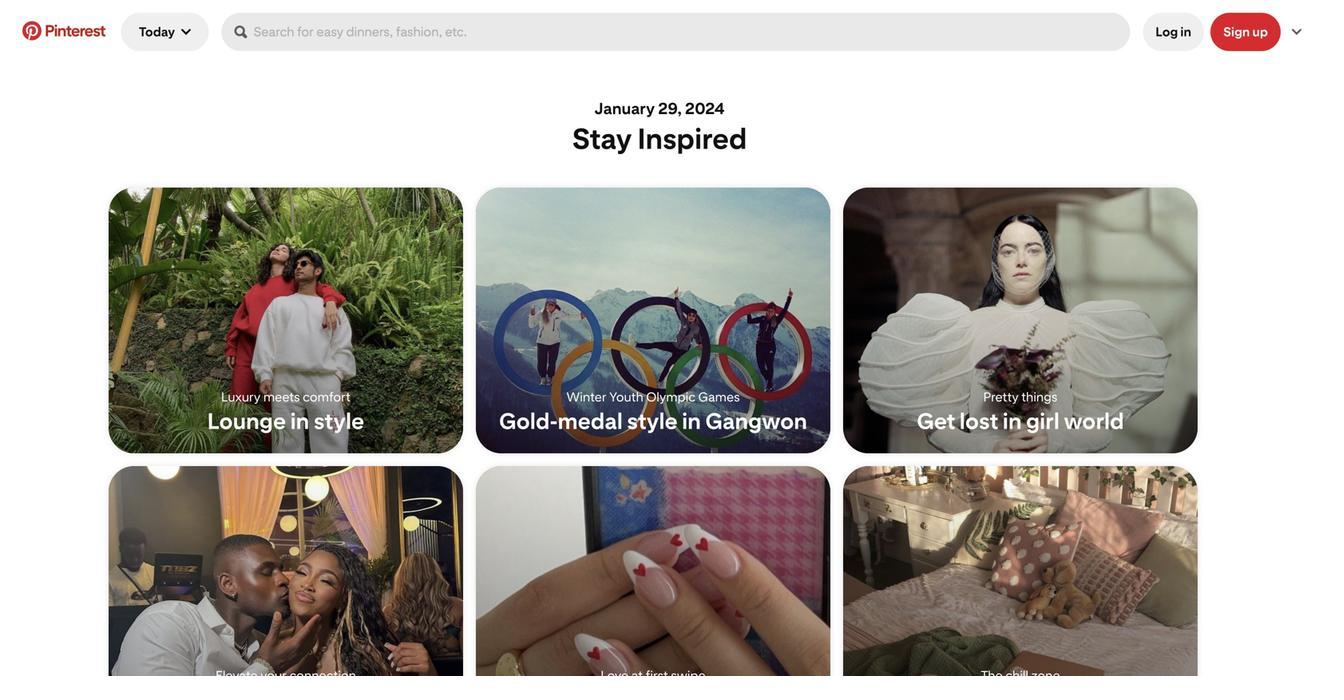 Task type: vqa. For each thing, say whether or not it's contained in the screenshot.
style to the right
yes



Task type: locate. For each thing, give the bounding box(es) containing it.
1 horizontal spatial style
[[627, 408, 678, 435]]

gold-
[[499, 408, 558, 435]]

luxury meets comfort lounge in style
[[208, 390, 364, 435]]

style down olympic
[[627, 408, 678, 435]]

in down pretty
[[1003, 408, 1022, 435]]

log
[[1156, 24, 1178, 40]]

meets
[[263, 390, 300, 405]]

inspired
[[638, 121, 747, 156]]

29,
[[658, 99, 682, 118]]

in inside luxury meets comfort lounge in style
[[290, 408, 309, 435]]

1 style from the left
[[314, 408, 364, 435]]

pinterest link
[[13, 21, 115, 40]]

2024
[[685, 99, 725, 118]]

style down "comfort"
[[314, 408, 364, 435]]

style
[[314, 408, 364, 435], [627, 408, 678, 435]]

pretty things get lost in girl world
[[917, 390, 1124, 435]]

in down meets
[[290, 408, 309, 435]]

0 horizontal spatial style
[[314, 408, 364, 435]]

in inside log in "button"
[[1181, 24, 1192, 40]]

in down olympic
[[682, 408, 701, 435]]

in
[[1181, 24, 1192, 40], [290, 408, 309, 435], [682, 408, 701, 435], [1003, 408, 1022, 435]]

youth
[[610, 390, 644, 405]]

2 style from the left
[[627, 408, 678, 435]]

get
[[917, 408, 956, 435]]

Search text field
[[254, 13, 1124, 51]]

sign
[[1224, 24, 1250, 40]]

in right log
[[1181, 24, 1192, 40]]

sign up
[[1224, 24, 1268, 40]]

winter
[[567, 390, 607, 405]]

stay
[[572, 121, 632, 156]]

january
[[595, 99, 655, 118]]

style inside winter youth olympic games gold-medal style in gangwon
[[627, 408, 678, 435]]

in inside winter youth olympic games gold-medal style in gangwon
[[682, 408, 701, 435]]



Task type: describe. For each thing, give the bounding box(es) containing it.
up
[[1253, 24, 1268, 40]]

comfort
[[303, 390, 351, 405]]

winter youth olympic games gold-medal style in gangwon
[[499, 390, 808, 435]]

things
[[1022, 390, 1058, 405]]

search icon image
[[235, 26, 247, 38]]

lost
[[960, 408, 999, 435]]

pinterest button
[[13, 21, 115, 43]]

style inside luxury meets comfort lounge in style
[[314, 408, 364, 435]]

gangwon
[[706, 408, 808, 435]]

today button
[[121, 13, 209, 51]]

log in button
[[1143, 13, 1205, 51]]

olympic
[[646, 390, 696, 405]]

medal
[[558, 408, 623, 435]]

pinterest
[[45, 21, 105, 40]]

lounge
[[208, 408, 286, 435]]

pinterest image
[[22, 21, 42, 40]]

girl
[[1026, 408, 1060, 435]]

log in
[[1156, 24, 1192, 40]]

luxury
[[221, 390, 261, 405]]

today
[[139, 24, 175, 40]]

world
[[1064, 408, 1124, 435]]

in inside pretty things get lost in girl world
[[1003, 408, 1022, 435]]

january 29, 2024 stay inspired
[[572, 99, 747, 156]]

games
[[699, 390, 740, 405]]

pretty
[[984, 390, 1019, 405]]

sign up button
[[1211, 13, 1281, 51]]



